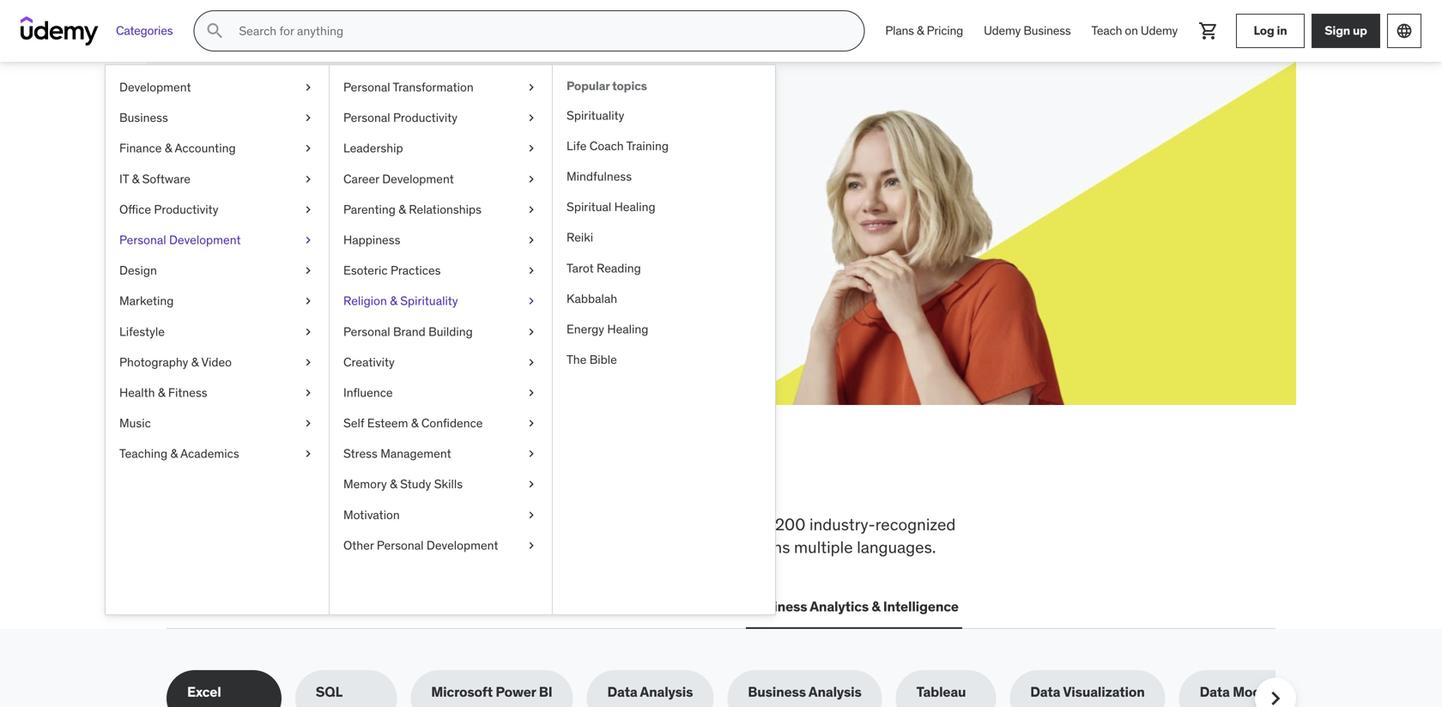 Task type: locate. For each thing, give the bounding box(es) containing it.
1 horizontal spatial udemy
[[1141, 23, 1178, 38]]

1 horizontal spatial leadership
[[431, 598, 502, 616]]

& for photography & video
[[191, 355, 199, 370]]

2 analysis from the left
[[809, 684, 862, 701]]

development right web
[[202, 598, 288, 616]]

udemy right pricing on the right top of the page
[[984, 23, 1021, 38]]

development
[[119, 79, 191, 95], [382, 171, 454, 187], [169, 232, 241, 248], [427, 538, 499, 553], [202, 598, 288, 616]]

1 vertical spatial skills
[[434, 477, 463, 492]]

tarot reading
[[567, 260, 641, 276]]

skills inside 'covering critical workplace skills to technical topics, including prep content for over 200 industry-recognized certifications, our catalog supports well-rounded professional development and spans multiple languages.'
[[368, 514, 404, 535]]

business for business
[[119, 110, 168, 125]]

reading
[[597, 260, 641, 276]]

our
[[270, 537, 293, 558]]

popular topics
[[567, 78, 647, 94]]

udemy
[[984, 23, 1021, 38], [1141, 23, 1178, 38]]

personal up personal productivity
[[344, 79, 390, 95]]

xsmall image
[[301, 79, 315, 96], [525, 79, 538, 96], [301, 110, 315, 126], [525, 110, 538, 126], [301, 140, 315, 157], [525, 140, 538, 157], [525, 171, 538, 188], [525, 201, 538, 218], [525, 232, 538, 249], [525, 262, 538, 279], [301, 293, 315, 310], [301, 354, 315, 371], [525, 415, 538, 432], [301, 446, 315, 463], [525, 507, 538, 524], [525, 538, 538, 554]]

data right bi at the bottom of page
[[608, 684, 638, 701]]

life coach training
[[567, 138, 669, 154]]

& right religion
[[390, 293, 397, 309]]

spirituality down esoteric practices link
[[400, 293, 458, 309]]

& down a
[[399, 202, 406, 217]]

course.
[[405, 179, 450, 197]]

spiritual healing link
[[553, 192, 776, 223]]

healing up bible
[[608, 322, 649, 337]]

it inside button
[[308, 598, 320, 616]]

other
[[344, 538, 374, 553]]

& right esteem
[[411, 416, 419, 431]]

& right teaching
[[170, 446, 178, 462]]

1 vertical spatial it
[[308, 598, 320, 616]]

2 udemy from the left
[[1141, 23, 1178, 38]]

marketing
[[119, 293, 174, 309]]

topics
[[612, 78, 647, 94]]

productivity up personal development
[[154, 202, 218, 217]]

healing for spiritual healing
[[615, 199, 656, 215]]

the bible
[[567, 352, 617, 368]]

xsmall image inside esoteric practices link
[[525, 262, 538, 279]]

development down office productivity link
[[169, 232, 241, 248]]

plans & pricing
[[886, 23, 964, 38]]

the bible link
[[553, 345, 776, 375]]

1 horizontal spatial skills
[[434, 477, 463, 492]]

1 vertical spatial leadership
[[431, 598, 502, 616]]

xsmall image
[[301, 171, 315, 188], [301, 201, 315, 218], [301, 232, 315, 249], [301, 262, 315, 279], [525, 293, 538, 310], [301, 324, 315, 340], [525, 324, 538, 340], [525, 354, 538, 371], [301, 385, 315, 402], [525, 385, 538, 402], [301, 415, 315, 432], [525, 446, 538, 463], [525, 476, 538, 493]]

career
[[344, 171, 379, 187]]

personal up 'design'
[[119, 232, 166, 248]]

brand
[[393, 324, 426, 339]]

xsmall image for music
[[301, 415, 315, 432]]

xsmall image inside lifestyle link
[[301, 324, 315, 340]]

0 horizontal spatial for
[[311, 137, 351, 172]]

for
[[311, 137, 351, 172], [716, 514, 736, 535]]

& right analytics
[[872, 598, 881, 616]]

content
[[656, 514, 713, 535]]

& right 'health'
[[158, 385, 165, 401]]

log in
[[1254, 23, 1288, 38]]

personal brand building link
[[330, 317, 552, 347]]

spirituality link
[[553, 100, 776, 131]]

for up potential
[[311, 137, 351, 172]]

esoteric
[[344, 263, 388, 278]]

0 vertical spatial healing
[[615, 199, 656, 215]]

it
[[119, 171, 129, 187], [308, 598, 320, 616]]

development inside button
[[202, 598, 288, 616]]

next image
[[1262, 686, 1290, 708]]

xsmall image inside memory & study skills link
[[525, 476, 538, 493]]

0 horizontal spatial analysis
[[640, 684, 693, 701]]

for inside skills for your future expand your potential with a course. starting at just $12.99 through dec 15.
[[311, 137, 351, 172]]

xsmall image inside motivation link
[[525, 507, 538, 524]]

personal productivity link
[[330, 103, 552, 133]]

all the skills you need in one place
[[167, 458, 738, 502]]

personal development
[[119, 232, 241, 248]]

0 horizontal spatial spirituality
[[400, 293, 458, 309]]

tarot reading link
[[553, 253, 776, 284]]

& up the office
[[132, 171, 139, 187]]

communication
[[627, 598, 729, 616]]

leadership for leadership link
[[344, 141, 403, 156]]

xsmall image inside influence link
[[525, 385, 538, 402]]

your up through
[[278, 179, 304, 197]]

personal inside personal brand building link
[[344, 324, 390, 339]]

0 horizontal spatial it
[[119, 171, 129, 187]]

for up and
[[716, 514, 736, 535]]

xsmall image inside creativity link
[[525, 354, 538, 371]]

data inside button
[[522, 598, 552, 616]]

health
[[119, 385, 155, 401]]

1 horizontal spatial analysis
[[809, 684, 862, 701]]

leadership for leadership "button"
[[431, 598, 502, 616]]

& left study
[[390, 477, 397, 492]]

1 horizontal spatial it
[[308, 598, 320, 616]]

at
[[506, 179, 518, 197]]

lifestyle
[[119, 324, 165, 339]]

personal down personal transformation on the top of page
[[344, 110, 390, 125]]

xsmall image inside career development link
[[525, 171, 538, 188]]

xsmall image for happiness
[[525, 232, 538, 249]]

xsmall image for development
[[301, 79, 315, 96]]

prep
[[619, 514, 652, 535]]

web
[[170, 598, 199, 616]]

energy healing
[[567, 322, 649, 337]]

leadership up career
[[344, 141, 403, 156]]

business inside button
[[750, 598, 808, 616]]

0 vertical spatial skills
[[228, 137, 305, 172]]

personal for personal development
[[119, 232, 166, 248]]

xsmall image inside the 'finance & accounting' "link"
[[301, 140, 315, 157]]

0 horizontal spatial your
[[278, 179, 304, 197]]

personal down to
[[377, 538, 424, 553]]

one
[[581, 458, 642, 502]]

personal inside 'personal transformation' link
[[344, 79, 390, 95]]

xsmall image inside marketing link
[[301, 293, 315, 310]]

career development
[[344, 171, 454, 187]]

happiness link
[[330, 225, 552, 256]]

0 horizontal spatial productivity
[[154, 202, 218, 217]]

analytics
[[810, 598, 869, 616]]

xsmall image for creativity
[[525, 354, 538, 371]]

1 vertical spatial in
[[541, 458, 574, 502]]

leadership down rounded
[[431, 598, 502, 616]]

expand
[[228, 179, 275, 197]]

personal inside personal development link
[[119, 232, 166, 248]]

& right 'plans'
[[917, 23, 924, 38]]

& inside "link"
[[165, 141, 172, 156]]

udemy image
[[21, 16, 99, 46]]

excel
[[187, 684, 221, 701]]

productivity down transformation
[[393, 110, 458, 125]]

marketing link
[[106, 286, 329, 317]]

covering
[[167, 514, 232, 535]]

xsmall image inside personal development link
[[301, 232, 315, 249]]

xsmall image for marketing
[[301, 293, 315, 310]]

xsmall image inside personal productivity link
[[525, 110, 538, 126]]

0 vertical spatial productivity
[[393, 110, 458, 125]]

xsmall image inside 'personal transformation' link
[[525, 79, 538, 96]]

healing down 'mindfulness' 'link'
[[615, 199, 656, 215]]

1 vertical spatial spirituality
[[400, 293, 458, 309]]

leadership inside leadership "button"
[[431, 598, 502, 616]]

xsmall image inside personal brand building link
[[525, 324, 538, 340]]

xsmall image inside design 'link'
[[301, 262, 315, 279]]

skills
[[228, 137, 305, 172], [434, 477, 463, 492]]

skills up supports
[[368, 514, 404, 535]]

1 vertical spatial skills
[[368, 514, 404, 535]]

personal down religion
[[344, 324, 390, 339]]

1 horizontal spatial productivity
[[393, 110, 458, 125]]

xsmall image inside parenting & relationships link
[[525, 201, 538, 218]]

1 vertical spatial healing
[[608, 322, 649, 337]]

spirituality down popular
[[567, 108, 625, 123]]

skills down stress management link
[[434, 477, 463, 492]]

xsmall image inside religion & spirituality link
[[525, 293, 538, 310]]

creativity
[[344, 355, 395, 370]]

skills up expand in the top of the page
[[228, 137, 305, 172]]

influence
[[344, 385, 393, 401]]

udemy right on
[[1141, 23, 1178, 38]]

xsmall image inside happiness link
[[525, 232, 538, 249]]

stress management
[[344, 446, 451, 462]]

udemy business
[[984, 23, 1071, 38]]

& left video
[[191, 355, 199, 370]]

xsmall image inside the business link
[[301, 110, 315, 126]]

xsmall image inside other personal development link
[[525, 538, 538, 554]]

data left modeling
[[1200, 684, 1230, 701]]

xsmall image for career development
[[525, 171, 538, 188]]

up
[[1353, 23, 1368, 38]]

xsmall image for esoteric practices
[[525, 262, 538, 279]]

0 horizontal spatial udemy
[[984, 23, 1021, 38]]

parenting
[[344, 202, 396, 217]]

0 vertical spatial in
[[1277, 23, 1288, 38]]

business for business analytics & intelligence
[[750, 598, 808, 616]]

xsmall image inside it & software link
[[301, 171, 315, 188]]

1 analysis from the left
[[640, 684, 693, 701]]

finance & accounting
[[119, 141, 236, 156]]

xsmall image for personal transformation
[[525, 79, 538, 96]]

place
[[649, 458, 738, 502]]

supports
[[355, 537, 420, 558]]

your up with
[[356, 137, 418, 172]]

& for parenting & relationships
[[399, 202, 406, 217]]

xsmall image for personal productivity
[[525, 110, 538, 126]]

business analysis
[[748, 684, 862, 701]]

skills up workplace
[[285, 458, 377, 502]]

tarot
[[567, 260, 594, 276]]

xsmall image for parenting & relationships
[[525, 201, 538, 218]]

it left certifications
[[308, 598, 320, 616]]

it certifications
[[308, 598, 410, 616]]

xsmall image inside self esteem & confidence link
[[525, 415, 538, 432]]

& for memory & study skills
[[390, 477, 397, 492]]

it certifications button
[[305, 587, 414, 628]]

business inside "topic filters" element
[[748, 684, 806, 701]]

teaching & academics link
[[106, 439, 329, 470]]

& for teaching & academics
[[170, 446, 178, 462]]

and
[[716, 537, 743, 558]]

1 horizontal spatial for
[[716, 514, 736, 535]]

xsmall image inside 'teaching & academics' link
[[301, 446, 315, 463]]

0 vertical spatial for
[[311, 137, 351, 172]]

personal for personal brand building
[[344, 324, 390, 339]]

data
[[522, 598, 552, 616], [608, 684, 638, 701], [1031, 684, 1061, 701], [1200, 684, 1230, 701]]

productivity for office productivity
[[154, 202, 218, 217]]

xsmall image for health & fitness
[[301, 385, 315, 402]]

stress
[[344, 446, 378, 462]]

healing for energy healing
[[608, 322, 649, 337]]

0 vertical spatial spirituality
[[567, 108, 625, 123]]

xsmall image for lifestyle
[[301, 324, 315, 340]]

other personal development link
[[330, 531, 552, 561]]

data for data analysis
[[608, 684, 638, 701]]

1 vertical spatial your
[[278, 179, 304, 197]]

personal for personal transformation
[[344, 79, 390, 95]]

health & fitness
[[119, 385, 207, 401]]

photography & video
[[119, 355, 232, 370]]

xsmall image inside 'development' link
[[301, 79, 315, 96]]

the
[[567, 352, 587, 368]]

productivity for personal productivity
[[393, 110, 458, 125]]

0 horizontal spatial in
[[541, 458, 574, 502]]

1 horizontal spatial in
[[1277, 23, 1288, 38]]

in right log
[[1277, 23, 1288, 38]]

& inside button
[[872, 598, 881, 616]]

& for it & software
[[132, 171, 139, 187]]

data left visualization
[[1031, 684, 1061, 701]]

0 horizontal spatial skills
[[228, 137, 305, 172]]

development down categories dropdown button
[[119, 79, 191, 95]]

xsmall image for design
[[301, 262, 315, 279]]

data modeling
[[1200, 684, 1293, 701]]

finance
[[119, 141, 162, 156]]

skills
[[285, 458, 377, 502], [368, 514, 404, 535]]

xsmall image inside stress management link
[[525, 446, 538, 463]]

plans
[[886, 23, 914, 38]]

personal
[[344, 79, 390, 95], [344, 110, 390, 125], [119, 232, 166, 248], [344, 324, 390, 339], [377, 538, 424, 553]]

management
[[381, 446, 451, 462]]

1 vertical spatial for
[[716, 514, 736, 535]]

development up parenting & relationships
[[382, 171, 454, 187]]

xsmall image for motivation
[[525, 507, 538, 524]]

0 horizontal spatial leadership
[[344, 141, 403, 156]]

intelligence
[[884, 598, 959, 616]]

& for health & fitness
[[158, 385, 165, 401]]

0 vertical spatial leadership
[[344, 141, 403, 156]]

submit search image
[[205, 21, 225, 41]]

microsoft
[[431, 684, 493, 701]]

xsmall image for other personal development
[[525, 538, 538, 554]]

0 vertical spatial your
[[356, 137, 418, 172]]

personal inside personal productivity link
[[344, 110, 390, 125]]

leadership inside leadership link
[[344, 141, 403, 156]]

xsmall image inside "health & fitness" link
[[301, 385, 315, 402]]

xsmall image inside music link
[[301, 415, 315, 432]]

1 horizontal spatial spirituality
[[567, 108, 625, 123]]

personal transformation
[[344, 79, 474, 95]]

xsmall image inside photography & video link
[[301, 354, 315, 371]]

development
[[617, 537, 712, 558]]

200
[[775, 514, 806, 535]]

xsmall image inside leadership link
[[525, 140, 538, 157]]

1 vertical spatial productivity
[[154, 202, 218, 217]]

self esteem & confidence link
[[330, 408, 552, 439]]

15.
[[353, 198, 369, 216]]

& right finance
[[165, 141, 172, 156]]

xsmall image inside office productivity link
[[301, 201, 315, 218]]

in up including
[[541, 458, 574, 502]]

0 vertical spatial it
[[119, 171, 129, 187]]

it up the office
[[119, 171, 129, 187]]

data left the science
[[522, 598, 552, 616]]



Task type: describe. For each thing, give the bounding box(es) containing it.
it for it certifications
[[308, 598, 320, 616]]

xsmall image for religion & spirituality
[[525, 293, 538, 310]]

development down technical
[[427, 538, 499, 553]]

certifications,
[[167, 537, 266, 558]]

for inside 'covering critical workplace skills to technical topics, including prep content for over 200 industry-recognized certifications, our catalog supports well-rounded professional development and spans multiple languages.'
[[716, 514, 736, 535]]

data for data modeling
[[1200, 684, 1230, 701]]

spiritual
[[567, 199, 612, 215]]

health & fitness link
[[106, 378, 329, 408]]

the
[[223, 458, 278, 502]]

shopping cart with 0 items image
[[1199, 21, 1220, 41]]

xsmall image for memory & study skills
[[525, 476, 538, 493]]

categories button
[[106, 10, 183, 52]]

career development link
[[330, 164, 552, 194]]

it for it & software
[[119, 171, 129, 187]]

esoteric practices
[[344, 263, 441, 278]]

personal transformation link
[[330, 72, 552, 103]]

accounting
[[175, 141, 236, 156]]

plans & pricing link
[[875, 10, 974, 52]]

xsmall image for stress management
[[525, 446, 538, 463]]

happiness
[[344, 232, 401, 248]]

life coach training link
[[553, 131, 776, 161]]

popular
[[567, 78, 610, 94]]

multiple
[[794, 537, 853, 558]]

languages.
[[857, 537, 936, 558]]

xsmall image for it & software
[[301, 171, 315, 188]]

xsmall image for office productivity
[[301, 201, 315, 218]]

personal productivity
[[344, 110, 458, 125]]

xsmall image for photography & video
[[301, 354, 315, 371]]

catalog
[[297, 537, 351, 558]]

log
[[1254, 23, 1275, 38]]

teach on udemy
[[1092, 23, 1178, 38]]

practices
[[391, 263, 441, 278]]

esoteric practices link
[[330, 256, 552, 286]]

analysis for business analysis
[[809, 684, 862, 701]]

data science button
[[519, 587, 610, 628]]

personal development link
[[106, 225, 329, 256]]

fitness
[[168, 385, 207, 401]]

bi
[[539, 684, 553, 701]]

teaching
[[119, 446, 168, 462]]

dec
[[325, 198, 349, 216]]

in inside log in link
[[1277, 23, 1288, 38]]

data for data visualization
[[1031, 684, 1061, 701]]

with
[[365, 179, 391, 197]]

$12.99
[[228, 198, 270, 216]]

other personal development
[[344, 538, 499, 553]]

1 udemy from the left
[[984, 23, 1021, 38]]

video
[[201, 355, 232, 370]]

xsmall image for teaching & academics
[[301, 446, 315, 463]]

life
[[567, 138, 587, 154]]

business analytics & intelligence button
[[746, 587, 963, 628]]

microsoft power bi
[[431, 684, 553, 701]]

memory & study skills link
[[330, 470, 552, 500]]

Search for anything text field
[[236, 16, 844, 46]]

xsmall image for self esteem & confidence
[[525, 415, 538, 432]]

transformation
[[393, 79, 474, 95]]

power
[[496, 684, 536, 701]]

topics,
[[496, 514, 544, 535]]

business for business analysis
[[748, 684, 806, 701]]

well-
[[424, 537, 459, 558]]

memory & study skills
[[344, 477, 463, 492]]

coach
[[590, 138, 624, 154]]

analysis for data analysis
[[640, 684, 693, 701]]

development for career development
[[382, 171, 454, 187]]

over
[[740, 514, 772, 535]]

development for web development
[[202, 598, 288, 616]]

skills inside skills for your future expand your potential with a course. starting at just $12.99 through dec 15.
[[228, 137, 305, 172]]

design
[[119, 263, 157, 278]]

web development button
[[167, 587, 291, 628]]

just
[[522, 179, 544, 197]]

web development
[[170, 598, 288, 616]]

sign up
[[1325, 23, 1368, 38]]

potential
[[308, 179, 362, 197]]

confidence
[[422, 416, 483, 431]]

to
[[408, 514, 423, 535]]

personal inside other personal development link
[[377, 538, 424, 553]]

photography & video link
[[106, 347, 329, 378]]

data for data science
[[522, 598, 552, 616]]

building
[[429, 324, 473, 339]]

starting
[[453, 179, 503, 197]]

modeling
[[1233, 684, 1293, 701]]

critical
[[236, 514, 285, 535]]

xsmall image for business
[[301, 110, 315, 126]]

& for religion & spirituality
[[390, 293, 397, 309]]

religion & spirituality element
[[552, 65, 776, 615]]

& for plans & pricing
[[917, 23, 924, 38]]

energy healing link
[[553, 314, 776, 345]]

tableau
[[917, 684, 967, 701]]

teach
[[1092, 23, 1123, 38]]

skills for your future expand your potential with a course. starting at just $12.99 through dec 15.
[[228, 137, 544, 216]]

personal for personal productivity
[[344, 110, 390, 125]]

you
[[384, 458, 445, 502]]

a
[[395, 179, 402, 197]]

& for finance & accounting
[[165, 141, 172, 156]]

xsmall image for influence
[[525, 385, 538, 402]]

kabbalah
[[567, 291, 618, 306]]

0 vertical spatial skills
[[285, 458, 377, 502]]

software
[[142, 171, 191, 187]]

study
[[400, 477, 431, 492]]

choose a language image
[[1396, 22, 1414, 40]]

office productivity
[[119, 202, 218, 217]]

it & software link
[[106, 164, 329, 194]]

esteem
[[367, 416, 408, 431]]

xsmall image for finance & accounting
[[301, 140, 315, 157]]

all
[[167, 458, 217, 502]]

xsmall image for leadership
[[525, 140, 538, 157]]

memory
[[344, 477, 387, 492]]

data analysis
[[608, 684, 693, 701]]

development for personal development
[[169, 232, 241, 248]]

music
[[119, 416, 151, 431]]

xsmall image for personal development
[[301, 232, 315, 249]]

pricing
[[927, 23, 964, 38]]

stress management link
[[330, 439, 552, 470]]

including
[[548, 514, 615, 535]]

xsmall image for personal brand building
[[525, 324, 538, 340]]

sign up link
[[1312, 14, 1381, 48]]

relationships
[[409, 202, 482, 217]]

motivation link
[[330, 500, 552, 531]]

topic filters element
[[167, 671, 1314, 708]]

recognized
[[876, 514, 956, 535]]

spiritual healing
[[567, 199, 656, 215]]

1 horizontal spatial your
[[356, 137, 418, 172]]



Task type: vqa. For each thing, say whether or not it's contained in the screenshot.
online
no



